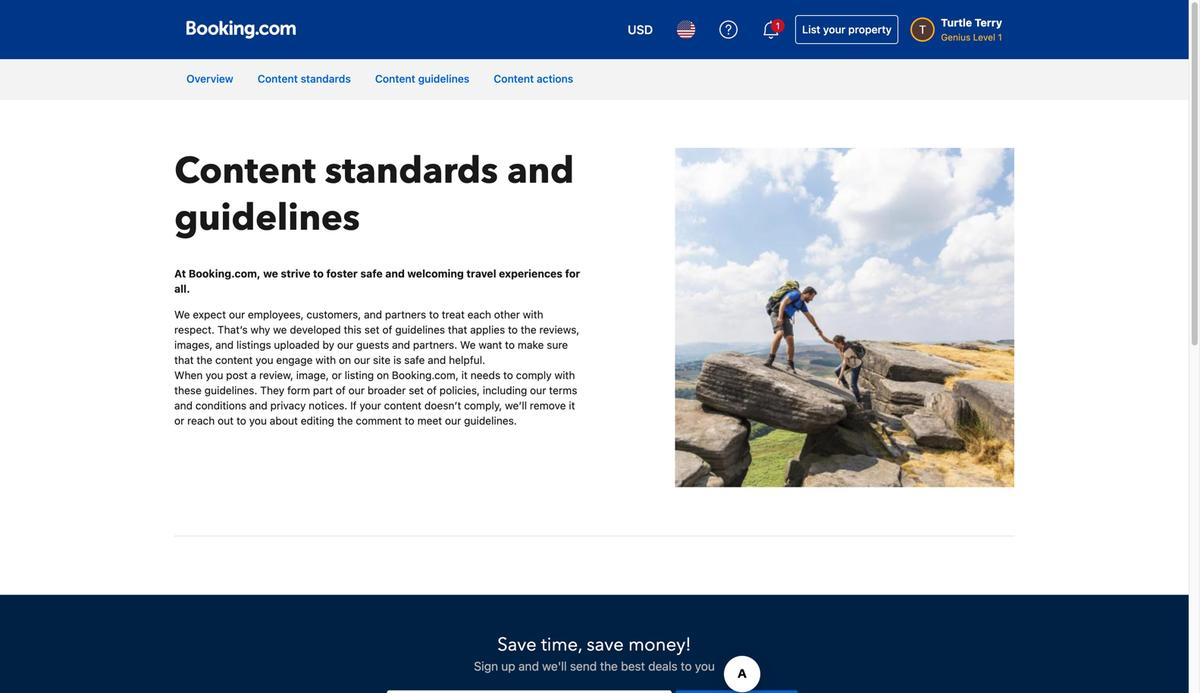 Task type: vqa. For each thing, say whether or not it's contained in the screenshot.
THE STAY,
no



Task type: locate. For each thing, give the bounding box(es) containing it.
to right strive
[[313, 267, 324, 280]]

safe right is
[[404, 354, 425, 366]]

booking.com, inside we expect our employees, customers, and partners to treat each other with respect. that's why we developed this set of guidelines that applies to the reviews, images, and listings uploaded by our guests and partners. we want to make sure that the content you engage with on our site is safe and helpful. when you post a review, image, or listing on booking.com, it needs to comply with these guidelines. they form part of our broader set of policies, including our terms and conditions and privacy notices. if your content doesn't comply, we'll remove it or reach out to you about editing the comment to meet our guidelines.
[[392, 369, 459, 382]]

0 vertical spatial guidelines.
[[205, 384, 257, 397]]

guidelines inside "link"
[[418, 72, 470, 85]]

0 horizontal spatial your
[[360, 399, 381, 412]]

0 vertical spatial 1
[[776, 20, 780, 31]]

0 horizontal spatial on
[[339, 354, 351, 366]]

that
[[448, 324, 467, 336], [174, 354, 194, 366]]

0 horizontal spatial or
[[174, 415, 185, 427]]

0 horizontal spatial with
[[316, 354, 336, 366]]

1 vertical spatial that
[[174, 354, 194, 366]]

helpful.
[[449, 354, 485, 366]]

1 horizontal spatial set
[[409, 384, 424, 397]]

and
[[507, 146, 574, 196], [385, 267, 405, 280], [364, 308, 382, 321], [215, 339, 234, 351], [392, 339, 410, 351], [428, 354, 446, 366], [174, 399, 193, 412], [249, 399, 268, 412], [519, 659, 539, 674]]

2 vertical spatial guidelines
[[395, 324, 445, 336]]

turtle terry genius level 1
[[941, 16, 1003, 42]]

1 horizontal spatial with
[[523, 308, 544, 321]]

actions
[[537, 72, 574, 85]]

0 vertical spatial on
[[339, 354, 351, 366]]

content inside content standards and guidelines
[[174, 146, 316, 196]]

expect
[[193, 308, 226, 321]]

uploaded
[[274, 339, 320, 351]]

0 horizontal spatial we
[[174, 308, 190, 321]]

content
[[215, 354, 253, 366], [384, 399, 422, 412]]

of right part
[[336, 384, 346, 397]]

1 horizontal spatial content
[[384, 399, 422, 412]]

at
[[174, 267, 186, 280]]

a
[[251, 369, 256, 382]]

1 left the list
[[776, 20, 780, 31]]

out
[[218, 415, 234, 427]]

the down the save
[[600, 659, 618, 674]]

we expect our employees, customers, and partners to treat each other with respect. that's why we developed this set of guidelines that applies to the reviews, images, and listings uploaded by our guests and partners. we want to make sure that the content you engage with on our site is safe and helpful. when you post a review, image, or listing on booking.com, it needs to comply with these guidelines. they form part of our broader set of policies, including our terms and conditions and privacy notices. if your content doesn't comply, we'll remove it or reach out to you about editing the comment to meet our guidelines.
[[174, 308, 580, 427]]

the up make
[[521, 324, 537, 336]]

save
[[498, 633, 537, 658]]

it
[[462, 369, 468, 382], [569, 399, 575, 412]]

1 vertical spatial we
[[460, 339, 476, 351]]

form
[[287, 384, 310, 397]]

2 vertical spatial with
[[555, 369, 575, 382]]

property
[[849, 23, 892, 36]]

Your email address email field
[[387, 691, 672, 693]]

content guidelines link
[[363, 59, 482, 99]]

1 horizontal spatial booking.com,
[[392, 369, 459, 382]]

set
[[365, 324, 380, 336], [409, 384, 424, 397]]

of
[[383, 324, 392, 336], [336, 384, 346, 397], [427, 384, 437, 397]]

notices.
[[309, 399, 347, 412]]

0 vertical spatial that
[[448, 324, 467, 336]]

to right deals
[[681, 659, 692, 674]]

turtle
[[941, 16, 972, 29]]

0 horizontal spatial 1
[[776, 20, 780, 31]]

meet
[[417, 415, 442, 427]]

we'll
[[542, 659, 567, 674]]

your inside we expect our employees, customers, and partners to treat each other with respect. that's why we developed this set of guidelines that applies to the reviews, images, and listings uploaded by our guests and partners. we want to make sure that the content you engage with on our site is safe and helpful. when you post a review, image, or listing on booking.com, it needs to comply with these guidelines. they form part of our broader set of policies, including our terms and conditions and privacy notices. if your content doesn't comply, we'll remove it or reach out to you about editing the comment to meet our guidelines.
[[360, 399, 381, 412]]

this
[[344, 324, 362, 336]]

by
[[323, 339, 334, 351]]

1 horizontal spatial we
[[460, 339, 476, 351]]

guidelines.
[[205, 384, 257, 397], [464, 415, 517, 427]]

2 horizontal spatial of
[[427, 384, 437, 397]]

1 vertical spatial booking.com,
[[392, 369, 459, 382]]

you left the about
[[249, 415, 267, 427]]

content inside "link"
[[375, 72, 415, 85]]

listings
[[237, 339, 271, 351]]

0 vertical spatial we
[[263, 267, 278, 280]]

to left treat
[[429, 308, 439, 321]]

with down by
[[316, 354, 336, 366]]

guidelines
[[418, 72, 470, 85], [174, 193, 360, 243], [395, 324, 445, 336]]

part
[[313, 384, 333, 397]]

and inside 'save time, save money! sign up and we'll send the best deals to you'
[[519, 659, 539, 674]]

0 horizontal spatial of
[[336, 384, 346, 397]]

to
[[313, 267, 324, 280], [429, 308, 439, 321], [508, 324, 518, 336], [505, 339, 515, 351], [503, 369, 513, 382], [237, 415, 246, 427], [405, 415, 415, 427], [681, 659, 692, 674]]

we left strive
[[263, 267, 278, 280]]

to inside 'save time, save money! sign up and we'll send the best deals to you'
[[681, 659, 692, 674]]

content down 'broader'
[[384, 399, 422, 412]]

of up guests
[[383, 324, 392, 336]]

guidelines. down the comply,
[[464, 415, 517, 427]]

0 vertical spatial or
[[332, 369, 342, 382]]

0 horizontal spatial set
[[365, 324, 380, 336]]

you right deals
[[695, 659, 715, 674]]

1 vertical spatial 1
[[998, 32, 1003, 42]]

content up the post
[[215, 354, 253, 366]]

safe right foster
[[360, 267, 383, 280]]

booking.com, down is
[[392, 369, 459, 382]]

1 right level
[[998, 32, 1003, 42]]

our up listing
[[354, 354, 370, 366]]

we inside at booking.com, we strive to foster safe and welcoming travel experiences for all.
[[263, 267, 278, 280]]

your right if
[[360, 399, 381, 412]]

up
[[501, 659, 515, 674]]

the down images,
[[197, 354, 212, 366]]

listing
[[345, 369, 374, 382]]

on down site at bottom
[[377, 369, 389, 382]]

comment
[[356, 415, 402, 427]]

0 horizontal spatial booking.com,
[[189, 267, 261, 280]]

1 horizontal spatial 1
[[998, 32, 1003, 42]]

sure
[[547, 339, 568, 351]]

booking.com,
[[189, 267, 261, 280], [392, 369, 459, 382]]

1 horizontal spatial it
[[569, 399, 575, 412]]

broader
[[368, 384, 406, 397]]

we up respect.
[[174, 308, 190, 321]]

our up that's
[[229, 308, 245, 321]]

we down the employees,
[[273, 324, 287, 336]]

genius
[[941, 32, 971, 42]]

1 vertical spatial standards
[[325, 146, 498, 196]]

guidelines. down the post
[[205, 384, 257, 397]]

or up part
[[332, 369, 342, 382]]

0 horizontal spatial content
[[215, 354, 253, 366]]

content for content standards
[[258, 72, 298, 85]]

0 horizontal spatial that
[[174, 354, 194, 366]]

time,
[[541, 633, 582, 658]]

0 horizontal spatial guidelines.
[[205, 384, 257, 397]]

usd button
[[619, 11, 662, 48]]

money!
[[629, 633, 692, 658]]

the
[[521, 324, 537, 336], [197, 354, 212, 366], [337, 415, 353, 427], [600, 659, 618, 674]]

we up helpful.
[[460, 339, 476, 351]]

the down if
[[337, 415, 353, 427]]

1 horizontal spatial on
[[377, 369, 389, 382]]

they
[[260, 384, 285, 397]]

it down terms
[[569, 399, 575, 412]]

standards inside content standards and guidelines
[[325, 146, 498, 196]]

1 horizontal spatial that
[[448, 324, 467, 336]]

set right 'broader'
[[409, 384, 424, 397]]

or left reach
[[174, 415, 185, 427]]

1 vertical spatial on
[[377, 369, 389, 382]]

on up listing
[[339, 354, 351, 366]]

0 vertical spatial guidelines
[[418, 72, 470, 85]]

we
[[174, 308, 190, 321], [460, 339, 476, 351]]

0 vertical spatial standards
[[301, 72, 351, 85]]

1 horizontal spatial guidelines.
[[464, 415, 517, 427]]

content for content actions
[[494, 72, 534, 85]]

guests
[[356, 339, 389, 351]]

1 vertical spatial your
[[360, 399, 381, 412]]

all.
[[174, 283, 190, 295]]

0 vertical spatial safe
[[360, 267, 383, 280]]

2 horizontal spatial with
[[555, 369, 575, 382]]

of up doesn't at left
[[427, 384, 437, 397]]

1 horizontal spatial your
[[823, 23, 846, 36]]

with up terms
[[555, 369, 575, 382]]

list
[[802, 23, 821, 36]]

set up guests
[[365, 324, 380, 336]]

partners
[[385, 308, 426, 321]]

your right the list
[[823, 23, 846, 36]]

0 vertical spatial booking.com,
[[189, 267, 261, 280]]

the inside 'save time, save money! sign up and we'll send the best deals to you'
[[600, 659, 618, 674]]

privacy
[[270, 399, 306, 412]]

that up when
[[174, 354, 194, 366]]

with right the other
[[523, 308, 544, 321]]

1 vertical spatial guidelines
[[174, 193, 360, 243]]

with
[[523, 308, 544, 321], [316, 354, 336, 366], [555, 369, 575, 382]]

send
[[570, 659, 597, 674]]

it down helpful.
[[462, 369, 468, 382]]

or
[[332, 369, 342, 382], [174, 415, 185, 427]]

sign
[[474, 659, 498, 674]]

1 horizontal spatial safe
[[404, 354, 425, 366]]

0 vertical spatial it
[[462, 369, 468, 382]]

if
[[350, 399, 357, 412]]

your
[[823, 23, 846, 36], [360, 399, 381, 412]]

booking.com, inside at booking.com, we strive to foster safe and welcoming travel experiences for all.
[[189, 267, 261, 280]]

1 vertical spatial guidelines.
[[464, 415, 517, 427]]

applies
[[470, 324, 505, 336]]

0 horizontal spatial safe
[[360, 267, 383, 280]]

1 vertical spatial safe
[[404, 354, 425, 366]]

customers,
[[307, 308, 361, 321]]

we inside we expect our employees, customers, and partners to treat each other with respect. that's why we developed this set of guidelines that applies to the reviews, images, and listings uploaded by our guests and partners. we want to make sure that the content you engage with on our site is safe and helpful. when you post a review, image, or listing on booking.com, it needs to comply with these guidelines. they form part of our broader set of policies, including our terms and conditions and privacy notices. if your content doesn't comply, we'll remove it or reach out to you about editing the comment to meet our guidelines.
[[273, 324, 287, 336]]

1 vertical spatial we
[[273, 324, 287, 336]]

to inside at booking.com, we strive to foster safe and welcoming travel experiences for all.
[[313, 267, 324, 280]]

that down treat
[[448, 324, 467, 336]]

to left meet at the left of the page
[[405, 415, 415, 427]]

safe inside at booking.com, we strive to foster safe and welcoming travel experiences for all.
[[360, 267, 383, 280]]

you left the post
[[206, 369, 223, 382]]

comply
[[516, 369, 552, 382]]

booking.com, up expect
[[189, 267, 261, 280]]

engage
[[276, 354, 313, 366]]

1 button
[[753, 11, 790, 48]]



Task type: describe. For each thing, give the bounding box(es) containing it.
partners.
[[413, 339, 457, 351]]

make
[[518, 339, 544, 351]]

needs
[[471, 369, 501, 382]]

conditions
[[196, 399, 246, 412]]

want
[[479, 339, 502, 351]]

1 horizontal spatial of
[[383, 324, 392, 336]]

foster
[[326, 267, 358, 280]]

0 vertical spatial set
[[365, 324, 380, 336]]

1 vertical spatial content
[[384, 399, 422, 412]]

content standards link
[[246, 59, 363, 99]]

save
[[587, 633, 624, 658]]

1 vertical spatial with
[[316, 354, 336, 366]]

and inside at booking.com, we strive to foster safe and welcoming travel experiences for all.
[[385, 267, 405, 280]]

that's
[[217, 324, 248, 336]]

why
[[251, 324, 270, 336]]

usd
[[628, 22, 653, 37]]

remove
[[530, 399, 566, 412]]

including
[[483, 384, 527, 397]]

and inside content standards and guidelines
[[507, 146, 574, 196]]

to right out
[[237, 415, 246, 427]]

deals
[[648, 659, 678, 674]]

travel
[[467, 267, 496, 280]]

to up including
[[503, 369, 513, 382]]

0 vertical spatial your
[[823, 23, 846, 36]]

is
[[394, 354, 402, 366]]

you inside 'save time, save money! sign up and we'll send the best deals to you'
[[695, 659, 715, 674]]

1 vertical spatial it
[[569, 399, 575, 412]]

0 vertical spatial with
[[523, 308, 544, 321]]

reach
[[187, 415, 215, 427]]

at booking.com, we strive to foster safe and welcoming travel experiences for all.
[[174, 267, 580, 295]]

booking.com online hotel reservations image
[[187, 20, 296, 39]]

treat
[[442, 308, 465, 321]]

we'll
[[505, 399, 527, 412]]

our down this
[[337, 339, 353, 351]]

content standards and guidelines
[[174, 146, 574, 243]]

respect.
[[174, 324, 215, 336]]

list your property
[[802, 23, 892, 36]]

image,
[[296, 369, 329, 382]]

comply,
[[464, 399, 502, 412]]

1 horizontal spatial or
[[332, 369, 342, 382]]

overview link
[[174, 59, 246, 99]]

doesn't
[[425, 399, 461, 412]]

0 vertical spatial content
[[215, 354, 253, 366]]

content standards
[[258, 72, 351, 85]]

you down listings
[[256, 354, 273, 366]]

guidelines inside content standards and guidelines
[[174, 193, 360, 243]]

guidelines inside we expect our employees, customers, and partners to treat each other with respect. that's why we developed this set of guidelines that applies to the reviews, images, and listings uploaded by our guests and partners. we want to make sure that the content you engage with on our site is safe and helpful. when you post a review, image, or listing on booking.com, it needs to comply with these guidelines. they form part of our broader set of policies, including our terms and conditions and privacy notices. if your content doesn't comply, we'll remove it or reach out to you about editing the comment to meet our guidelines.
[[395, 324, 445, 336]]

our down listing
[[349, 384, 365, 397]]

1 vertical spatial set
[[409, 384, 424, 397]]

1 inside button
[[776, 20, 780, 31]]

content for content standards and guidelines
[[174, 146, 316, 196]]

other
[[494, 308, 520, 321]]

review,
[[259, 369, 293, 382]]

employees,
[[248, 308, 304, 321]]

about
[[270, 415, 298, 427]]

for
[[565, 267, 580, 280]]

content for content guidelines
[[375, 72, 415, 85]]

terry
[[975, 16, 1003, 29]]

developed
[[290, 324, 341, 336]]

site
[[373, 354, 391, 366]]

these
[[174, 384, 202, 397]]

0 horizontal spatial it
[[462, 369, 468, 382]]

reviews,
[[539, 324, 580, 336]]

images,
[[174, 339, 213, 351]]

welcoming
[[407, 267, 464, 280]]

policies,
[[440, 384, 480, 397]]

save time, save money! sign up and we'll send the best deals to you
[[474, 633, 715, 674]]

safe inside we expect our employees, customers, and partners to treat each other with respect. that's why we developed this set of guidelines that applies to the reviews, images, and listings uploaded by our guests and partners. we want to make sure that the content you engage with on our site is safe and helpful. when you post a review, image, or listing on booking.com, it needs to comply with these guidelines. they form part of our broader set of policies, including our terms and conditions and privacy notices. if your content doesn't comply, we'll remove it or reach out to you about editing the comment to meet our guidelines.
[[404, 354, 425, 366]]

content actions
[[494, 72, 574, 85]]

terms
[[549, 384, 577, 397]]

post
[[226, 369, 248, 382]]

to right want
[[505, 339, 515, 351]]

our down doesn't at left
[[445, 415, 461, 427]]

level
[[973, 32, 996, 42]]

strive
[[281, 267, 310, 280]]

when
[[174, 369, 203, 382]]

standards for content standards
[[301, 72, 351, 85]]

list your property link
[[796, 15, 899, 44]]

content guidelines
[[375, 72, 470, 85]]

best
[[621, 659, 645, 674]]

content actions link
[[482, 59, 586, 99]]

our down comply
[[530, 384, 546, 397]]

standards for content standards and guidelines
[[325, 146, 498, 196]]

0 vertical spatial we
[[174, 308, 190, 321]]

experiences
[[499, 267, 563, 280]]

overview
[[187, 72, 233, 85]]

editing
[[301, 415, 334, 427]]

1 inside turtle terry genius level 1
[[998, 32, 1003, 42]]

1 vertical spatial or
[[174, 415, 185, 427]]

each
[[468, 308, 491, 321]]

to down the other
[[508, 324, 518, 336]]



